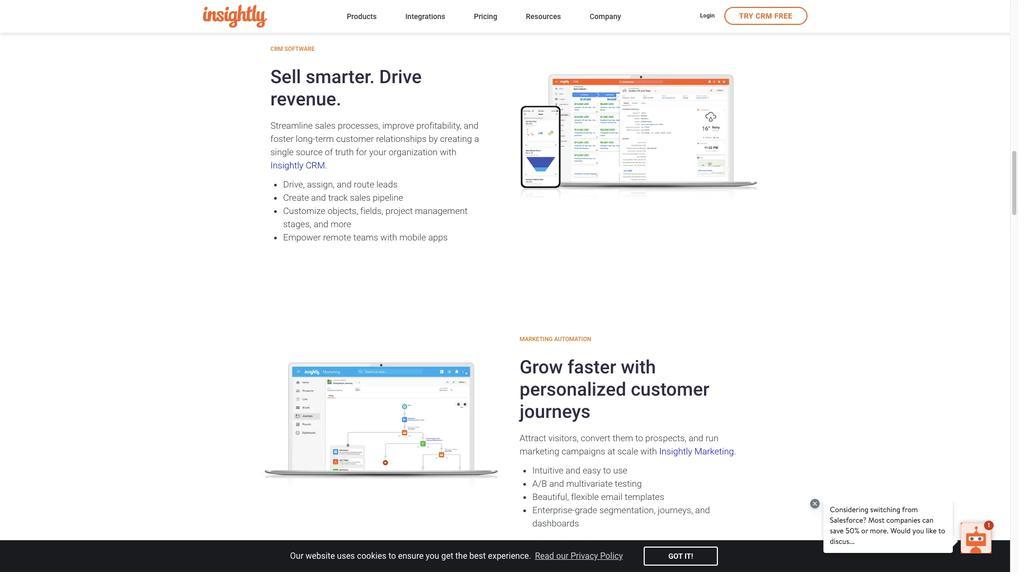 Task type: vqa. For each thing, say whether or not it's contained in the screenshot.
the rightmost "Best"
no



Task type: locate. For each thing, give the bounding box(es) containing it.
0 horizontal spatial insightly
[[270, 160, 304, 171]]

insightly marketing link
[[659, 447, 734, 457]]

attract
[[520, 433, 546, 444]]

company
[[590, 12, 621, 20]]

crm kanban2 homepage laptop phone image
[[520, 74, 758, 201]]

sales inside drive, assign, and route leads create and track sales pipeline customize objects, fields, project management stages, and more empower remote teams with mobile apps
[[350, 193, 371, 203]]

drive
[[379, 66, 422, 88]]

crm left software at the top of the page
[[270, 46, 283, 53]]

0 horizontal spatial .
[[325, 160, 327, 171]]

customer up prospects,
[[631, 379, 710, 401]]

convert
[[581, 433, 611, 444]]

to inside attract visitors, convert them to prospects, and run marketing campaigns at scale with
[[635, 433, 643, 444]]

experience.
[[488, 552, 531, 562]]

try crm free link
[[724, 7, 807, 25]]

customer down processes,
[[336, 134, 374, 144]]

insightly marketing .
[[659, 447, 736, 457]]

marketing
[[520, 447, 559, 457]]

0 vertical spatial marketing
[[520, 336, 553, 343]]

1 vertical spatial insightly
[[659, 447, 692, 457]]

2 vertical spatial to
[[389, 552, 396, 562]]

to inside intuitive and easy to use a/b and multivariate testing beautiful, flexible email templates enterprise-grade segmentation, journeys, and dashboards
[[603, 466, 611, 476]]

marketing down run
[[695, 447, 734, 457]]

scale
[[618, 447, 638, 457]]

0 vertical spatial sales
[[315, 120, 336, 131]]

sales up term
[[315, 120, 336, 131]]

to left use
[[603, 466, 611, 476]]

more
[[331, 219, 351, 230]]

a/b
[[532, 479, 547, 490]]

1 horizontal spatial customer
[[631, 379, 710, 401]]

policy
[[600, 552, 623, 562]]

1 horizontal spatial crm
[[306, 160, 325, 171]]

a
[[474, 134, 479, 144]]

0 vertical spatial insightly
[[270, 160, 304, 171]]

revenue.
[[270, 89, 341, 110]]

.
[[325, 160, 327, 171], [734, 447, 736, 457]]

0 vertical spatial .
[[325, 160, 327, 171]]

0 horizontal spatial crm
[[270, 46, 283, 53]]

pricing link
[[474, 10, 497, 24]]

truth
[[335, 147, 354, 158]]

marketing up grow
[[520, 336, 553, 343]]

integrations link
[[405, 10, 445, 24]]

pipeline
[[373, 193, 403, 203]]

1 horizontal spatial to
[[603, 466, 611, 476]]

products link
[[347, 10, 377, 24]]

crm down the source
[[306, 160, 325, 171]]

1 vertical spatial to
[[603, 466, 611, 476]]

route
[[354, 179, 374, 190]]

1 horizontal spatial .
[[734, 447, 736, 457]]

source
[[296, 147, 323, 158]]

with down creating
[[440, 147, 457, 158]]

0 vertical spatial customer
[[336, 134, 374, 144]]

streamline
[[270, 120, 313, 131]]

grow
[[520, 357, 563, 379]]

profitability,
[[416, 120, 462, 131]]

and down 'assign,'
[[311, 193, 326, 203]]

sell smarter. drive revenue.
[[270, 66, 422, 110]]

relationships
[[376, 134, 427, 144]]

grow faster with personalized customer journeys
[[520, 357, 710, 423]]

0 vertical spatial to
[[635, 433, 643, 444]]

and
[[464, 120, 479, 131], [337, 179, 352, 190], [311, 193, 326, 203], [314, 219, 328, 230], [689, 433, 703, 444], [566, 466, 581, 476], [549, 479, 564, 490], [695, 505, 710, 516]]

with right teams
[[381, 232, 397, 243]]

2 vertical spatial crm
[[306, 160, 325, 171]]

processes,
[[338, 120, 380, 131]]

organization
[[389, 147, 438, 158]]

insightly inside streamline sales processes, improve profitability, and foster long-term customer relationships by creating a single source of truth for your organization with insightly crm .
[[270, 160, 304, 171]]

track
[[328, 193, 348, 203]]

our
[[290, 552, 304, 562]]

and left more
[[314, 219, 328, 230]]

2 horizontal spatial to
[[635, 433, 643, 444]]

to for with
[[635, 433, 643, 444]]

mobile
[[399, 232, 426, 243]]

with right faster
[[621, 357, 656, 379]]

marketing
[[520, 336, 553, 343], [695, 447, 734, 457]]

intuitive and easy to use a/b and multivariate testing beautiful, flexible email templates enterprise-grade segmentation, journeys, and dashboards
[[532, 466, 710, 529]]

remote
[[323, 232, 351, 243]]

enterprise-
[[532, 505, 575, 516]]

cookieconsent dialog
[[0, 541, 1010, 573]]

objects,
[[328, 206, 358, 216]]

read
[[535, 552, 554, 562]]

and inside attract visitors, convert them to prospects, and run marketing campaigns at scale with
[[689, 433, 703, 444]]

0 horizontal spatial to
[[389, 552, 396, 562]]

try crm free button
[[724, 7, 807, 25]]

with
[[440, 147, 457, 158], [381, 232, 397, 243], [621, 357, 656, 379], [640, 447, 657, 457]]

and right "journeys,"
[[695, 505, 710, 516]]

long-
[[296, 134, 315, 144]]

sales inside streamline sales processes, improve profitability, and foster long-term customer relationships by creating a single source of truth for your organization with insightly crm .
[[315, 120, 336, 131]]

1 horizontal spatial insightly
[[659, 447, 692, 457]]

to inside cookieconsent dialog
[[389, 552, 396, 562]]

at
[[608, 447, 615, 457]]

1 horizontal spatial sales
[[350, 193, 371, 203]]

and up a
[[464, 120, 479, 131]]

streamline sales processes, improve profitability, and foster long-term customer relationships by creating a single source of truth for your organization with insightly crm .
[[270, 120, 479, 171]]

to right them at the right bottom of the page
[[635, 433, 643, 444]]

leads
[[377, 179, 398, 190]]

foster
[[270, 134, 294, 144]]

insightly down prospects,
[[659, 447, 692, 457]]

with inside streamline sales processes, improve profitability, and foster long-term customer relationships by creating a single source of truth for your organization with insightly crm .
[[440, 147, 457, 158]]

crm
[[756, 12, 772, 20], [270, 46, 283, 53], [306, 160, 325, 171]]

ensure
[[398, 552, 424, 562]]

2 horizontal spatial crm
[[756, 12, 772, 20]]

. inside streamline sales processes, improve profitability, and foster long-term customer relationships by creating a single source of truth for your organization with insightly crm .
[[325, 160, 327, 171]]

with right scale
[[640, 447, 657, 457]]

insightly logo image
[[203, 5, 266, 28]]

sales down route
[[350, 193, 371, 203]]

to left ensure
[[389, 552, 396, 562]]

insightly
[[270, 160, 304, 171], [659, 447, 692, 457]]

1 vertical spatial .
[[734, 447, 736, 457]]

with inside grow faster with personalized customer journeys
[[621, 357, 656, 379]]

best
[[470, 552, 486, 562]]

0 vertical spatial crm
[[756, 12, 772, 20]]

multivariate
[[566, 479, 613, 490]]

crm inside streamline sales processes, improve profitability, and foster long-term customer relationships by creating a single source of truth for your organization with insightly crm .
[[306, 160, 325, 171]]

empower
[[283, 232, 321, 243]]

0 horizontal spatial sales
[[315, 120, 336, 131]]

get
[[441, 552, 453, 562]]

1 vertical spatial sales
[[350, 193, 371, 203]]

drive,
[[283, 179, 305, 190]]

run
[[706, 433, 719, 444]]

to
[[635, 433, 643, 444], [603, 466, 611, 476], [389, 552, 396, 562]]

customer inside streamline sales processes, improve profitability, and foster long-term customer relationships by creating a single source of truth for your organization with insightly crm .
[[336, 134, 374, 144]]

insightly down single
[[270, 160, 304, 171]]

sell
[[270, 66, 301, 88]]

1 vertical spatial customer
[[631, 379, 710, 401]]

intuitive
[[532, 466, 564, 476]]

read our privacy policy button
[[533, 549, 625, 565]]

fields,
[[360, 206, 383, 216]]

crm right try
[[756, 12, 772, 20]]

customer
[[336, 134, 374, 144], [631, 379, 710, 401]]

1 horizontal spatial marketing
[[695, 447, 734, 457]]

0 horizontal spatial customer
[[336, 134, 374, 144]]

uses
[[337, 552, 355, 562]]

and up insightly marketing link on the right of the page
[[689, 433, 703, 444]]

templates
[[625, 492, 664, 503]]



Task type: describe. For each thing, give the bounding box(es) containing it.
1 vertical spatial crm
[[270, 46, 283, 53]]

create
[[283, 193, 309, 203]]

personalized
[[520, 379, 626, 401]]

you
[[426, 552, 439, 562]]

single
[[270, 147, 294, 158]]

and left easy
[[566, 466, 581, 476]]

to for our
[[389, 552, 396, 562]]

email
[[601, 492, 623, 503]]

faster
[[568, 357, 616, 379]]

the
[[455, 552, 467, 562]]

company link
[[590, 10, 621, 24]]

got
[[668, 553, 683, 561]]

segmentation,
[[600, 505, 656, 516]]

software
[[284, 46, 315, 53]]

term
[[315, 134, 334, 144]]

automation
[[554, 336, 591, 343]]

easy
[[583, 466, 601, 476]]

got it!
[[668, 553, 693, 561]]

and up beautiful,
[[549, 479, 564, 490]]

teams
[[353, 232, 378, 243]]

with inside drive, assign, and route leads create and track sales pipeline customize objects, fields, project management stages, and more empower remote teams with mobile apps
[[381, 232, 397, 243]]

our website uses cookies to ensure you get the best experience. read our privacy policy
[[290, 552, 623, 562]]

of
[[325, 147, 333, 158]]

creating
[[440, 134, 472, 144]]

crm inside try crm free button
[[756, 12, 772, 20]]

testing
[[615, 479, 642, 490]]

products
[[347, 12, 377, 20]]

privacy
[[571, 552, 598, 562]]

it!
[[685, 553, 693, 561]]

beautiful,
[[532, 492, 569, 503]]

login
[[700, 12, 715, 19]]

journeys,
[[658, 505, 693, 516]]

improve
[[382, 120, 414, 131]]

customize
[[283, 206, 325, 216]]

crm software
[[270, 46, 315, 53]]

and inside streamline sales processes, improve profitability, and foster long-term customer relationships by creating a single source of truth for your organization with insightly crm .
[[464, 120, 479, 131]]

1 vertical spatial marketing
[[695, 447, 734, 457]]

login link
[[700, 12, 715, 21]]

website
[[306, 552, 335, 562]]

campaigns
[[562, 447, 605, 457]]

got it! button
[[644, 547, 718, 566]]

resources link
[[526, 10, 561, 24]]

insightly logo link
[[203, 5, 330, 28]]

with inside attract visitors, convert them to prospects, and run marketing campaigns at scale with
[[640, 447, 657, 457]]

marketing automation
[[520, 336, 591, 343]]

and up track
[[337, 179, 352, 190]]

project
[[386, 206, 413, 216]]

your
[[369, 147, 387, 158]]

integrations
[[405, 12, 445, 20]]

assign,
[[307, 179, 335, 190]]

customer inside grow faster with personalized customer journeys
[[631, 379, 710, 401]]

our
[[556, 552, 569, 562]]

resources
[[526, 12, 561, 20]]

visitors,
[[548, 433, 579, 444]]

prospects,
[[645, 433, 687, 444]]

dashboards
[[532, 519, 579, 529]]

drive, assign, and route leads create and track sales pipeline customize objects, fields, project management stages, and more empower remote teams with mobile apps
[[283, 179, 468, 243]]

by
[[429, 134, 438, 144]]

try
[[739, 12, 754, 20]]

flexible
[[571, 492, 599, 503]]

pricing
[[474, 12, 497, 20]]

attract visitors, convert them to prospects, and run marketing campaigns at scale with
[[520, 433, 719, 457]]

smarter.
[[306, 66, 375, 88]]

them
[[613, 433, 633, 444]]

0 horizontal spatial marketing
[[520, 336, 553, 343]]

try crm free
[[739, 12, 793, 20]]

free
[[775, 12, 793, 20]]

for
[[356, 147, 367, 158]]

cookies
[[357, 552, 386, 562]]

apps
[[428, 232, 448, 243]]

grade
[[575, 505, 597, 516]]

journeys
[[520, 402, 591, 423]]

marketing homepage laptop image
[[260, 362, 499, 489]]



